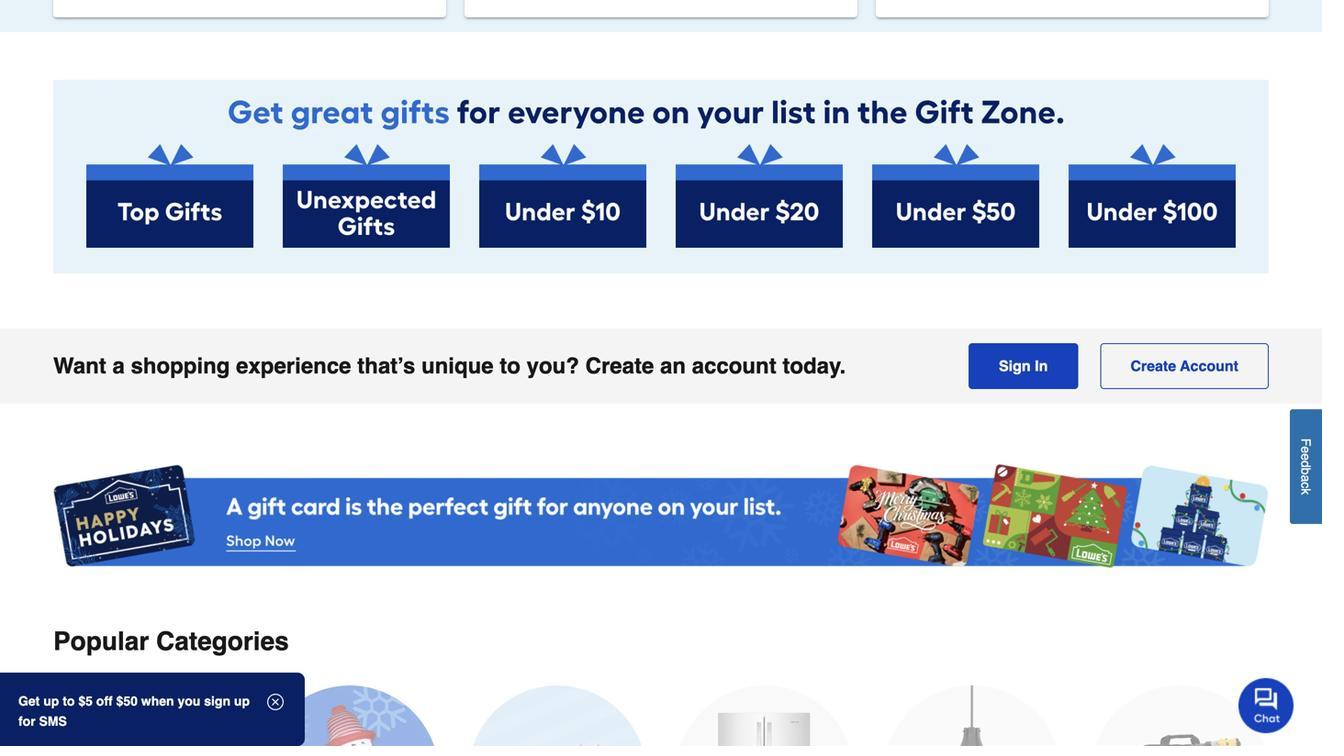 Task type: locate. For each thing, give the bounding box(es) containing it.
you?
[[527, 353, 580, 379]]

create inside 'link'
[[1131, 358, 1177, 375]]

create account link
[[1101, 343, 1269, 389]]

1 e from the top
[[1299, 447, 1314, 454]]

1 vertical spatial a
[[1299, 475, 1314, 482]]

get
[[18, 694, 40, 709]]

to
[[500, 353, 521, 379], [63, 694, 75, 709]]

1 horizontal spatial up
[[234, 694, 250, 709]]

0 horizontal spatial a
[[112, 353, 125, 379]]

up up sms
[[43, 694, 59, 709]]

create left account
[[1131, 358, 1177, 375]]

a
[[112, 353, 125, 379], [1299, 475, 1314, 482]]

1 horizontal spatial a
[[1299, 475, 1314, 482]]

e
[[1299, 447, 1314, 454], [1299, 454, 1314, 461]]

unique
[[422, 353, 494, 379]]

a dewalt cordless drill with batteries, a charger and a soft case. image
[[1091, 686, 1269, 747]]

up right sign
[[234, 694, 250, 709]]

unexpected gifts. image
[[283, 144, 450, 248]]

off
[[96, 694, 113, 709]]

e up b
[[1299, 454, 1314, 461]]

0 vertical spatial to
[[500, 353, 521, 379]]

an inflatable snowman decoration with a red-and-white striped hat, blue mittens and a blue scarf. image
[[261, 686, 439, 747]]

sign
[[999, 358, 1031, 375]]

a up "k"
[[1299, 475, 1314, 482]]

get up to $5 off $50 when you sign up for sms
[[18, 694, 250, 729]]

up
[[43, 694, 59, 709], [234, 694, 250, 709]]

a inside button
[[1299, 475, 1314, 482]]

1 vertical spatial to
[[63, 694, 75, 709]]

to inside get up to $5 off $50 when you sign up for sms
[[63, 694, 75, 709]]

k
[[1299, 489, 1314, 495]]

create left an
[[586, 353, 654, 379]]

0 vertical spatial a
[[112, 353, 125, 379]]

a right want
[[112, 353, 125, 379]]

1 up from the left
[[43, 694, 59, 709]]

0 horizontal spatial to
[[63, 694, 75, 709]]

f e e d b a c k
[[1299, 439, 1314, 495]]

sms
[[39, 715, 67, 729]]

1 horizontal spatial to
[[500, 353, 521, 379]]

sign in button
[[969, 343, 1079, 389]]

b
[[1299, 468, 1314, 475]]

to left you?
[[500, 353, 521, 379]]

create
[[586, 353, 654, 379], [1131, 358, 1177, 375]]

1 horizontal spatial create
[[1131, 358, 1177, 375]]

to left $5
[[63, 694, 75, 709]]

sign
[[204, 694, 231, 709]]

0 horizontal spatial up
[[43, 694, 59, 709]]

in
[[1035, 358, 1048, 375]]

a stainless french door refrigerator with a bottom freezer and middle storage drawer. image
[[676, 686, 854, 747]]

want a shopping experience that's unique to you? create an account today.
[[53, 353, 846, 379]]

sign in link
[[969, 343, 1079, 389]]

that's
[[357, 353, 415, 379]]

e up d
[[1299, 447, 1314, 454]]

$50
[[116, 694, 138, 709]]

want
[[53, 353, 106, 379]]

you
[[178, 694, 201, 709]]



Task type: describe. For each thing, give the bounding box(es) containing it.
an icon of red and green wrapped gifts. image
[[468, 686, 647, 747]]

popular categories
[[53, 627, 289, 657]]

get great gifts for everyone on your list in the gift zone. image
[[53, 80, 1269, 144]]

create account
[[1131, 358, 1239, 375]]

shopping
[[131, 353, 230, 379]]

sign in
[[999, 358, 1048, 375]]

under 20 dollars. image
[[676, 144, 843, 248]]

for
[[18, 715, 36, 729]]

a gift card is the perfect gift for anyone on your list. shop now. image
[[53, 459, 1269, 576]]

d
[[1299, 461, 1314, 468]]

an
[[660, 353, 686, 379]]

experience
[[236, 353, 351, 379]]

under 50 dollars. image
[[873, 144, 1040, 248]]

f e e d b a c k button
[[1290, 409, 1323, 524]]

top gifts. image
[[86, 144, 253, 248]]

deals of the day icon. image
[[53, 686, 231, 747]]

categories
[[156, 627, 289, 657]]

today.
[[783, 353, 846, 379]]

0 horizontal spatial create
[[586, 353, 654, 379]]

2 up from the left
[[234, 694, 250, 709]]

create account button
[[1101, 343, 1269, 389]]

c
[[1299, 482, 1314, 489]]

account
[[1180, 358, 1239, 375]]

popular
[[53, 627, 149, 657]]

f
[[1299, 439, 1314, 447]]

when
[[141, 694, 174, 709]]

2 e from the top
[[1299, 454, 1314, 461]]

under 10 dollars. image
[[479, 144, 647, 248]]

a 5-light black metal and wood chandelier. image
[[884, 686, 1062, 747]]

under 100 dollars. image
[[1069, 144, 1236, 248]]

account
[[692, 353, 777, 379]]

$5
[[78, 694, 93, 709]]

chat invite button image
[[1239, 678, 1295, 734]]



Task type: vqa. For each thing, say whether or not it's contained in the screenshot.
1st minus icon from the bottom
no



